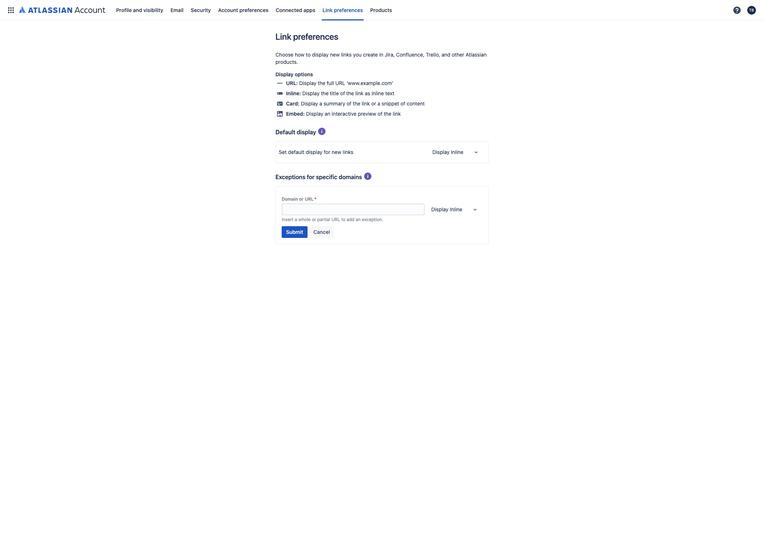 Task type: describe. For each thing, give the bounding box(es) containing it.
display right the inline:
[[303, 90, 320, 96]]

cancel button
[[309, 226, 335, 238]]

content
[[407, 100, 425, 107]]

other
[[452, 51, 465, 58]]

new for for
[[332, 149, 342, 155]]

the left full
[[318, 80, 326, 86]]

account
[[218, 7, 238, 13]]

domain or url *
[[282, 196, 317, 202]]

card:
[[286, 100, 300, 107]]

2 vertical spatial link
[[393, 111, 401, 117]]

and inside choose how to display new links you create in jira, confluence, trello, and other atlassian products.
[[442, 51, 451, 58]]

inline
[[372, 90, 384, 96]]

links for for
[[343, 149, 354, 155]]

set default display for new links
[[279, 149, 354, 155]]

the left title
[[321, 90, 329, 96]]

the up "preview"
[[353, 100, 361, 107]]

interactive
[[332, 111, 357, 117]]

visibility
[[144, 7, 163, 13]]

choose how to display new links you create in jira, confluence, trello, and other atlassian products.
[[276, 51, 487, 65]]

default display
[[276, 129, 316, 135]]

snippet
[[382, 100, 400, 107]]

products link
[[368, 4, 395, 16]]

text
[[386, 90, 395, 96]]

switch to... image
[[7, 6, 15, 14]]

to inside choose how to display new links you create in jira, confluence, trello, and other atlassian products.
[[306, 51, 311, 58]]

2 vertical spatial display
[[306, 149, 323, 155]]

info inline message image
[[318, 127, 327, 136]]

link for or
[[362, 100, 370, 107]]

default
[[288, 149, 305, 155]]

profile and visibility link
[[114, 4, 166, 16]]

whole
[[299, 217, 311, 222]]

atlassian
[[466, 51, 487, 58]]

new for display
[[330, 51, 340, 58]]

jira,
[[385, 51, 395, 58]]

summary
[[324, 100, 346, 107]]

title
[[330, 90, 339, 96]]

display up url:
[[276, 71, 294, 77]]

1 horizontal spatial a
[[320, 100, 322, 107]]

1 vertical spatial an
[[356, 217, 361, 222]]

banner containing profile and visibility
[[0, 0, 765, 20]]

inline:
[[286, 90, 301, 96]]

the down snippet
[[384, 111, 392, 117]]

of right "preview"
[[378, 111, 383, 117]]

embed:
[[286, 111, 305, 117]]

how
[[295, 51, 305, 58]]

security
[[191, 7, 211, 13]]

in
[[380, 51, 384, 58]]

full
[[327, 80, 334, 86]]

1 horizontal spatial to
[[342, 217, 346, 222]]

manage profile menu element
[[4, 0, 731, 20]]

options
[[295, 71, 313, 77]]

1 horizontal spatial for
[[324, 149, 331, 155]]

insert a whole or partial url to add an exception.
[[282, 217, 384, 222]]

products.
[[276, 59, 298, 65]]

of right title
[[341, 90, 345, 96]]

profile
[[116, 7, 132, 13]]

submit
[[286, 229, 303, 235]]



Task type: locate. For each thing, give the bounding box(es) containing it.
preferences
[[240, 7, 269, 13], [334, 7, 363, 13], [293, 31, 339, 42]]

default
[[276, 129, 296, 135]]

for
[[324, 149, 331, 155], [307, 174, 315, 180]]

*
[[315, 196, 317, 202]]

link up choose
[[276, 31, 292, 42]]

of up interactive on the left of the page
[[347, 100, 352, 107]]

specific
[[316, 174, 338, 180]]

email
[[171, 7, 184, 13]]

the up card: display a summary of the link or a snippet of content
[[347, 90, 354, 96]]

'www.example.com'
[[347, 80, 394, 86]]

link
[[356, 90, 364, 96], [362, 100, 370, 107], [393, 111, 401, 117]]

links
[[341, 51, 352, 58], [343, 149, 354, 155]]

account image
[[748, 6, 757, 14]]

0 vertical spatial new
[[330, 51, 340, 58]]

1 vertical spatial link
[[362, 100, 370, 107]]

link
[[323, 7, 333, 13], [276, 31, 292, 42]]

1 horizontal spatial an
[[356, 217, 361, 222]]

account preferences
[[218, 7, 269, 13]]

None text field
[[433, 149, 434, 156], [432, 206, 433, 213], [433, 149, 434, 156], [432, 206, 433, 213]]

display down options
[[299, 80, 317, 86]]

0 vertical spatial link
[[323, 7, 333, 13]]

open image
[[472, 148, 481, 157]]

display inline left open image
[[433, 149, 464, 155]]

domains
[[339, 174, 362, 180]]

create
[[363, 51, 378, 58]]

1 horizontal spatial or
[[312, 217, 316, 222]]

add
[[347, 217, 355, 222]]

display inline for open icon
[[432, 206, 463, 213]]

links inside choose how to display new links you create in jira, confluence, trello, and other atlassian products.
[[341, 51, 352, 58]]

0 vertical spatial an
[[325, 111, 331, 117]]

account preferences link
[[216, 4, 271, 16]]

or down inline
[[372, 100, 376, 107]]

0 horizontal spatial to
[[306, 51, 311, 58]]

exceptions for specific domains
[[276, 174, 362, 180]]

0 vertical spatial display
[[312, 51, 329, 58]]

choose
[[276, 51, 294, 58]]

display right "default"
[[306, 149, 323, 155]]

url: display the full url 'www.example.com'
[[286, 80, 394, 86]]

links for display
[[341, 51, 352, 58]]

and right profile
[[133, 7, 142, 13]]

an
[[325, 111, 331, 117], [356, 217, 361, 222]]

a down inline
[[378, 100, 381, 107]]

an down summary
[[325, 111, 331, 117]]

inline left open icon
[[450, 206, 463, 213]]

0 horizontal spatial a
[[295, 217, 297, 222]]

for left specific
[[307, 174, 315, 180]]

banner
[[0, 0, 765, 20]]

domain
[[282, 196, 298, 202]]

a
[[320, 100, 322, 107], [378, 100, 381, 107], [295, 217, 297, 222]]

0 horizontal spatial link
[[276, 31, 292, 42]]

1 vertical spatial links
[[343, 149, 354, 155]]

1 horizontal spatial and
[[442, 51, 451, 58]]

display
[[312, 51, 329, 58], [297, 129, 316, 135], [306, 149, 323, 155]]

embed: display an interactive preview of the link
[[286, 111, 401, 117]]

to right how
[[306, 51, 311, 58]]

insert
[[282, 217, 294, 222]]

0 horizontal spatial for
[[307, 174, 315, 180]]

link preferences right apps
[[323, 7, 363, 13]]

inline
[[451, 149, 464, 155], [450, 206, 463, 213]]

new inside choose how to display new links you create in jira, confluence, trello, and other atlassian products.
[[330, 51, 340, 58]]

display right how
[[312, 51, 329, 58]]

or
[[372, 100, 376, 107], [299, 196, 304, 202], [312, 217, 316, 222]]

cancel
[[314, 229, 330, 235]]

0 vertical spatial display inline
[[433, 149, 464, 155]]

new
[[330, 51, 340, 58], [332, 149, 342, 155]]

preferences up how
[[293, 31, 339, 42]]

the
[[318, 80, 326, 86], [321, 90, 329, 96], [347, 90, 354, 96], [353, 100, 361, 107], [384, 111, 392, 117]]

inline left open image
[[451, 149, 464, 155]]

exceptions
[[276, 174, 306, 180]]

display inside choose how to display new links you create in jira, confluence, trello, and other atlassian products.
[[312, 51, 329, 58]]

2 vertical spatial or
[[312, 217, 316, 222]]

1 vertical spatial inline
[[450, 206, 463, 213]]

0 horizontal spatial and
[[133, 7, 142, 13]]

0 horizontal spatial an
[[325, 111, 331, 117]]

email link
[[168, 4, 186, 16]]

inline for open icon
[[450, 206, 463, 213]]

a right insert
[[295, 217, 297, 222]]

as
[[365, 90, 371, 96]]

1 vertical spatial url
[[305, 196, 314, 202]]

link left as
[[356, 90, 364, 96]]

1 vertical spatial new
[[332, 149, 342, 155]]

1 vertical spatial for
[[307, 174, 315, 180]]

inline for open image
[[451, 149, 464, 155]]

profile and visibility
[[116, 7, 163, 13]]

link preferences up how
[[276, 31, 339, 42]]

1 vertical spatial link preferences
[[276, 31, 339, 42]]

links left you
[[341, 51, 352, 58]]

or right whole
[[312, 217, 316, 222]]

link up "preview"
[[362, 100, 370, 107]]

1 vertical spatial and
[[442, 51, 451, 58]]

set
[[279, 149, 287, 155]]

0 vertical spatial and
[[133, 7, 142, 13]]

link right apps
[[323, 7, 333, 13]]

2 horizontal spatial a
[[378, 100, 381, 107]]

info inline message image
[[364, 172, 373, 181]]

preferences for link preferences link on the left top
[[334, 7, 363, 13]]

0 vertical spatial url
[[336, 80, 345, 86]]

and left other
[[442, 51, 451, 58]]

0 vertical spatial for
[[324, 149, 331, 155]]

display options
[[276, 71, 313, 77]]

confluence,
[[396, 51, 425, 58]]

of
[[341, 90, 345, 96], [347, 100, 352, 107], [401, 100, 406, 107], [378, 111, 383, 117]]

new left you
[[330, 51, 340, 58]]

display left info inline message icon
[[297, 129, 316, 135]]

display
[[276, 71, 294, 77], [299, 80, 317, 86], [303, 90, 320, 96], [301, 100, 318, 107], [306, 111, 324, 117], [433, 149, 450, 155], [432, 206, 449, 213]]

0 vertical spatial link
[[356, 90, 364, 96]]

url right partial
[[332, 217, 340, 222]]

None field
[[283, 205, 424, 215]]

preview
[[358, 111, 377, 117]]

open image
[[471, 205, 480, 214]]

help image
[[733, 6, 742, 14]]

display inline for open image
[[433, 149, 464, 155]]

submit button
[[282, 226, 308, 238]]

to
[[306, 51, 311, 58], [342, 217, 346, 222]]

apps
[[304, 7, 316, 13]]

you
[[353, 51, 362, 58]]

2 vertical spatial url
[[332, 217, 340, 222]]

1 vertical spatial display inline
[[432, 206, 463, 213]]

exception.
[[362, 217, 384, 222]]

preferences left products
[[334, 7, 363, 13]]

url:
[[286, 80, 298, 86]]

link preferences link
[[321, 4, 365, 16]]

connected apps link
[[274, 4, 318, 16]]

connected apps
[[276, 7, 316, 13]]

inline: display the title of the link as inline text
[[286, 90, 395, 96]]

and inside profile and visibility link
[[133, 7, 142, 13]]

of right snippet
[[401, 100, 406, 107]]

an right add
[[356, 217, 361, 222]]

display inline left open icon
[[432, 206, 463, 213]]

new up specific
[[332, 149, 342, 155]]

for down info inline message icon
[[324, 149, 331, 155]]

links up domains
[[343, 149, 354, 155]]

0 horizontal spatial or
[[299, 196, 304, 202]]

url right full
[[336, 80, 345, 86]]

partial
[[318, 217, 331, 222]]

1 vertical spatial to
[[342, 217, 346, 222]]

0 vertical spatial link preferences
[[323, 7, 363, 13]]

preferences for account preferences link at the top of the page
[[240, 7, 269, 13]]

display left open icon
[[432, 206, 449, 213]]

preferences right account
[[240, 7, 269, 13]]

1 vertical spatial or
[[299, 196, 304, 202]]

link preferences
[[323, 7, 363, 13], [276, 31, 339, 42]]

trello,
[[426, 51, 441, 58]]

security link
[[189, 4, 213, 16]]

0 vertical spatial links
[[341, 51, 352, 58]]

card: display a summary of the link or a snippet of content
[[286, 100, 425, 107]]

or right domain
[[299, 196, 304, 202]]

url
[[336, 80, 345, 86], [305, 196, 314, 202], [332, 217, 340, 222]]

url left *
[[305, 196, 314, 202]]

display up info inline message icon
[[306, 111, 324, 117]]

2 horizontal spatial or
[[372, 100, 376, 107]]

connected
[[276, 7, 302, 13]]

link inside manage profile menu element
[[323, 7, 333, 13]]

display left open image
[[433, 149, 450, 155]]

link down snippet
[[393, 111, 401, 117]]

display right card:
[[301, 100, 318, 107]]

and
[[133, 7, 142, 13], [442, 51, 451, 58]]

1 vertical spatial link
[[276, 31, 292, 42]]

a left summary
[[320, 100, 322, 107]]

1 vertical spatial display
[[297, 129, 316, 135]]

0 vertical spatial or
[[372, 100, 376, 107]]

0 vertical spatial to
[[306, 51, 311, 58]]

to left add
[[342, 217, 346, 222]]

display inline
[[433, 149, 464, 155], [432, 206, 463, 213]]

link for as
[[356, 90, 364, 96]]

link preferences inside manage profile menu element
[[323, 7, 363, 13]]

products
[[371, 7, 392, 13]]

1 horizontal spatial link
[[323, 7, 333, 13]]

0 vertical spatial inline
[[451, 149, 464, 155]]



Task type: vqa. For each thing, say whether or not it's contained in the screenshot.
bottom kendallparks02
no



